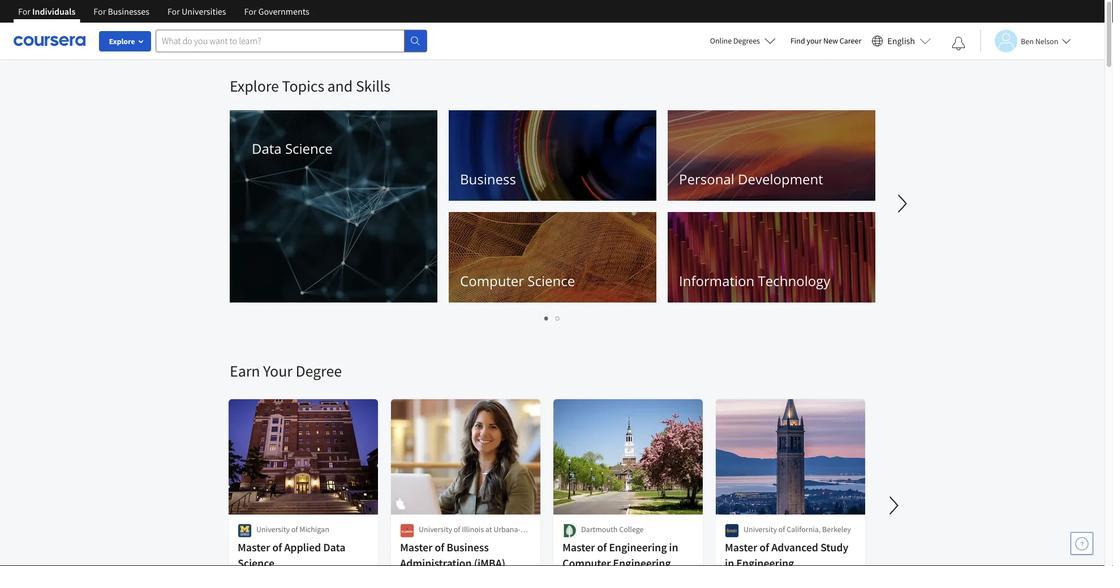 Task type: describe. For each thing, give the bounding box(es) containing it.
data science
[[252, 140, 333, 158]]

advanced
[[772, 541, 819, 555]]

illinois
[[462, 525, 484, 535]]

master of business administration (imba)
[[400, 541, 506, 567]]

california,
[[787, 525, 821, 535]]

university of illinois at urbana-champaign image
[[400, 524, 414, 538]]

skills
[[356, 76, 391, 96]]

at
[[486, 525, 492, 535]]

computer science link
[[449, 212, 657, 303]]

information technology
[[679, 272, 831, 290]]

your
[[263, 361, 293, 381]]

earn your degree
[[230, 361, 342, 381]]

of for illinois
[[454, 525, 460, 535]]

and
[[328, 76, 353, 96]]

university of california, berkeley
[[744, 525, 851, 535]]

personal development link
[[668, 110, 876, 201]]

personal development
[[679, 170, 824, 189]]

engineering for in
[[737, 557, 794, 567]]

for for governments
[[244, 6, 257, 17]]

of for california,
[[779, 525, 785, 535]]

individuals
[[32, 6, 75, 17]]

science for data science
[[285, 140, 333, 158]]

universities
[[182, 6, 226, 17]]

university of california, berkeley image
[[725, 524, 739, 538]]

explore topics and skills carousel element
[[224, 60, 1114, 327]]

show notifications image
[[952, 37, 966, 50]]

find your new career link
[[785, 34, 867, 48]]

online degrees button
[[701, 28, 785, 53]]

computer science image
[[449, 212, 657, 303]]

technology
[[758, 272, 831, 290]]

berkeley
[[823, 525, 851, 535]]

university of michigan
[[256, 525, 329, 535]]

business link
[[449, 110, 657, 201]]

list inside explore topics and skills carousel element
[[230, 311, 875, 324]]

data inside master of applied data science
[[323, 541, 346, 555]]

businesses
[[108, 6, 149, 17]]

earn
[[230, 361, 260, 381]]

nelson
[[1036, 36, 1059, 46]]

explore button
[[99, 31, 151, 52]]

in inside master of engineering in computer engineering
[[669, 541, 679, 555]]

champaign
[[419, 536, 457, 546]]

explore for explore topics and skills
[[230, 76, 279, 96]]

information technology link
[[668, 212, 876, 303]]

ben
[[1021, 36, 1034, 46]]

master of advanced study in engineering
[[725, 541, 849, 567]]

next slide image for earn your degree
[[881, 493, 908, 520]]

of for advanced
[[760, 541, 770, 555]]

explore for explore
[[109, 36, 135, 46]]

information
[[679, 272, 755, 290]]

for individuals
[[18, 6, 75, 17]]

personal development image
[[668, 110, 876, 201]]

applied
[[284, 541, 321, 555]]

science for computer science
[[528, 272, 575, 290]]

of for applied
[[272, 541, 282, 555]]

data science image
[[230, 110, 438, 303]]

What do you want to learn? text field
[[156, 30, 405, 52]]

computer inside explore topics and skills carousel element
[[460, 272, 524, 290]]

master for master of engineering in computer engineering
[[563, 541, 595, 555]]

business inside master of business administration (imba)
[[447, 541, 489, 555]]

computer inside master of engineering in computer engineering
[[563, 557, 611, 567]]

find your new career
[[791, 36, 862, 46]]

for for individuals
[[18, 6, 31, 17]]



Task type: vqa. For each thing, say whether or not it's contained in the screenshot.
"Science" within the Master of Applied Data Science
yes



Task type: locate. For each thing, give the bounding box(es) containing it.
0 vertical spatial business
[[460, 170, 516, 189]]

0 horizontal spatial science
[[238, 557, 275, 567]]

of inside master of business administration (imba)
[[435, 541, 445, 555]]

new
[[824, 36, 838, 46]]

0 horizontal spatial computer
[[460, 272, 524, 290]]

administration
[[400, 557, 472, 567]]

master down university of michigan image
[[238, 541, 270, 555]]

find
[[791, 36, 805, 46]]

next slide image inside explore topics and skills carousel element
[[889, 190, 917, 217]]

1 vertical spatial next slide image
[[881, 493, 908, 520]]

university for business
[[419, 525, 452, 535]]

1 horizontal spatial computer
[[563, 557, 611, 567]]

for left governments
[[244, 6, 257, 17]]

for
[[18, 6, 31, 17], [94, 6, 106, 17], [168, 6, 180, 17], [244, 6, 257, 17]]

master for master of advanced study in engineering
[[725, 541, 758, 555]]

science inside master of applied data science
[[238, 557, 275, 567]]

computer science
[[460, 272, 575, 290]]

urbana-
[[494, 525, 521, 535]]

degrees
[[734, 36, 760, 46]]

1 vertical spatial business
[[447, 541, 489, 555]]

master of engineering in computer engineering
[[563, 541, 679, 567]]

2 for from the left
[[94, 6, 106, 17]]

1 horizontal spatial in
[[725, 557, 734, 567]]

ben nelson
[[1021, 36, 1059, 46]]

governments
[[258, 6, 309, 17]]

0 vertical spatial computer
[[460, 272, 524, 290]]

for left individuals
[[18, 6, 31, 17]]

next slide image for explore topics and skills
[[889, 190, 917, 217]]

engineering inside master of advanced study in engineering
[[737, 557, 794, 567]]

master down university of california, berkeley image
[[725, 541, 758, 555]]

3 master from the left
[[563, 541, 595, 555]]

of down dartmouth
[[597, 541, 607, 555]]

university up champaign
[[419, 525, 452, 535]]

2 horizontal spatial university
[[744, 525, 777, 535]]

topics
[[282, 76, 324, 96]]

None search field
[[156, 30, 427, 52]]

1 horizontal spatial explore
[[230, 76, 279, 96]]

0 vertical spatial next slide image
[[889, 190, 917, 217]]

online
[[710, 36, 732, 46]]

engineering for computer
[[613, 557, 671, 567]]

for for universities
[[168, 6, 180, 17]]

1 horizontal spatial data
[[323, 541, 346, 555]]

(imba)
[[474, 557, 506, 567]]

of inside master of advanced study in engineering
[[760, 541, 770, 555]]

2 university from the left
[[419, 525, 452, 535]]

of inside university of illinois at urbana- champaign
[[454, 525, 460, 535]]

of left advanced on the right of page
[[760, 541, 770, 555]]

master down university of illinois at urbana-champaign image
[[400, 541, 433, 555]]

in
[[669, 541, 679, 555], [725, 557, 734, 567]]

english button
[[867, 23, 936, 59]]

master inside master of engineering in computer engineering
[[563, 541, 595, 555]]

master for master of business administration (imba)
[[400, 541, 433, 555]]

0 vertical spatial science
[[285, 140, 333, 158]]

3 for from the left
[[168, 6, 180, 17]]

explore left topics
[[230, 76, 279, 96]]

0 horizontal spatial university
[[256, 525, 290, 535]]

2 vertical spatial science
[[238, 557, 275, 567]]

coursera image
[[14, 32, 85, 50]]

for businesses
[[94, 6, 149, 17]]

of left california,
[[779, 525, 785, 535]]

data inside explore topics and skills carousel element
[[252, 140, 282, 158]]

of for business
[[435, 541, 445, 555]]

university for advanced
[[744, 525, 777, 535]]

master of applied data science
[[238, 541, 346, 567]]

information technology image
[[668, 212, 876, 303]]

online degrees
[[710, 36, 760, 46]]

for governments
[[244, 6, 309, 17]]

1 button
[[541, 311, 553, 324]]

0 horizontal spatial in
[[669, 541, 679, 555]]

2 master from the left
[[400, 541, 433, 555]]

1 university from the left
[[256, 525, 290, 535]]

list
[[230, 311, 875, 324]]

1
[[545, 312, 549, 323]]

1 master from the left
[[238, 541, 270, 555]]

university
[[256, 525, 290, 535], [419, 525, 452, 535], [744, 525, 777, 535]]

for for businesses
[[94, 6, 106, 17]]

master inside master of business administration (imba)
[[400, 541, 433, 555]]

of for engineering
[[597, 541, 607, 555]]

banner navigation
[[9, 0, 319, 31]]

list containing 1
[[230, 311, 875, 324]]

michigan
[[300, 525, 329, 535]]

0 horizontal spatial data
[[252, 140, 282, 158]]

of down university of michigan on the left
[[272, 541, 282, 555]]

in inside master of advanced study in engineering
[[725, 557, 734, 567]]

university right university of michigan image
[[256, 525, 290, 535]]

1 vertical spatial computer
[[563, 557, 611, 567]]

2 button
[[553, 311, 564, 324]]

for left businesses
[[94, 6, 106, 17]]

university of illinois at urbana- champaign
[[419, 525, 521, 546]]

dartmouth
[[581, 525, 618, 535]]

4 master from the left
[[725, 541, 758, 555]]

of left michigan
[[291, 525, 298, 535]]

for left the universities at left
[[168, 6, 180, 17]]

master inside master of advanced study in engineering
[[725, 541, 758, 555]]

ben nelson button
[[981, 30, 1071, 52]]

university of michigan image
[[238, 524, 252, 538]]

help center image
[[1076, 537, 1089, 551]]

1 for from the left
[[18, 6, 31, 17]]

next slide image inside earn your degree carousel element
[[881, 493, 908, 520]]

of up administration
[[435, 541, 445, 555]]

2
[[556, 312, 560, 323]]

explore inside popup button
[[109, 36, 135, 46]]

explore topics and skills
[[230, 76, 391, 96]]

your
[[807, 36, 822, 46]]

dartmouth college image
[[563, 524, 577, 538]]

of
[[291, 525, 298, 535], [454, 525, 460, 535], [779, 525, 785, 535], [272, 541, 282, 555], [435, 541, 445, 555], [597, 541, 607, 555], [760, 541, 770, 555]]

engineering
[[609, 541, 667, 555], [613, 557, 671, 567], [737, 557, 794, 567]]

university for applied
[[256, 525, 290, 535]]

master down dartmouth college image
[[563, 541, 595, 555]]

master for master of applied data science
[[238, 541, 270, 555]]

2 horizontal spatial science
[[528, 272, 575, 290]]

next slide image
[[889, 190, 917, 217], [881, 493, 908, 520]]

data
[[252, 140, 282, 158], [323, 541, 346, 555]]

university right university of california, berkeley image
[[744, 525, 777, 535]]

master
[[238, 541, 270, 555], [400, 541, 433, 555], [563, 541, 595, 555], [725, 541, 758, 555]]

business
[[460, 170, 516, 189], [447, 541, 489, 555]]

university inside university of illinois at urbana- champaign
[[419, 525, 452, 535]]

master inside master of applied data science
[[238, 541, 270, 555]]

1 vertical spatial in
[[725, 557, 734, 567]]

college
[[619, 525, 644, 535]]

of inside master of engineering in computer engineering
[[597, 541, 607, 555]]

computer
[[460, 272, 524, 290], [563, 557, 611, 567]]

3 university from the left
[[744, 525, 777, 535]]

for universities
[[168, 6, 226, 17]]

1 vertical spatial science
[[528, 272, 575, 290]]

data science link
[[230, 110, 438, 303]]

1 horizontal spatial science
[[285, 140, 333, 158]]

explore
[[109, 36, 135, 46], [230, 76, 279, 96]]

of left illinois
[[454, 525, 460, 535]]

1 vertical spatial data
[[323, 541, 346, 555]]

0 vertical spatial data
[[252, 140, 282, 158]]

personal
[[679, 170, 735, 189]]

career
[[840, 36, 862, 46]]

science
[[285, 140, 333, 158], [528, 272, 575, 290], [238, 557, 275, 567]]

degree
[[296, 361, 342, 381]]

1 vertical spatial explore
[[230, 76, 279, 96]]

0 vertical spatial explore
[[109, 36, 135, 46]]

explore down for businesses on the top left of the page
[[109, 36, 135, 46]]

1 horizontal spatial university
[[419, 525, 452, 535]]

earn your degree carousel element
[[224, 327, 1114, 567]]

business inside explore topics and skills carousel element
[[460, 170, 516, 189]]

business image
[[449, 110, 657, 201]]

of for michigan
[[291, 525, 298, 535]]

study
[[821, 541, 849, 555]]

4 for from the left
[[244, 6, 257, 17]]

0 horizontal spatial explore
[[109, 36, 135, 46]]

english
[[888, 35, 915, 47]]

dartmouth college
[[581, 525, 644, 535]]

development
[[738, 170, 824, 189]]

0 vertical spatial in
[[669, 541, 679, 555]]

of inside master of applied data science
[[272, 541, 282, 555]]



